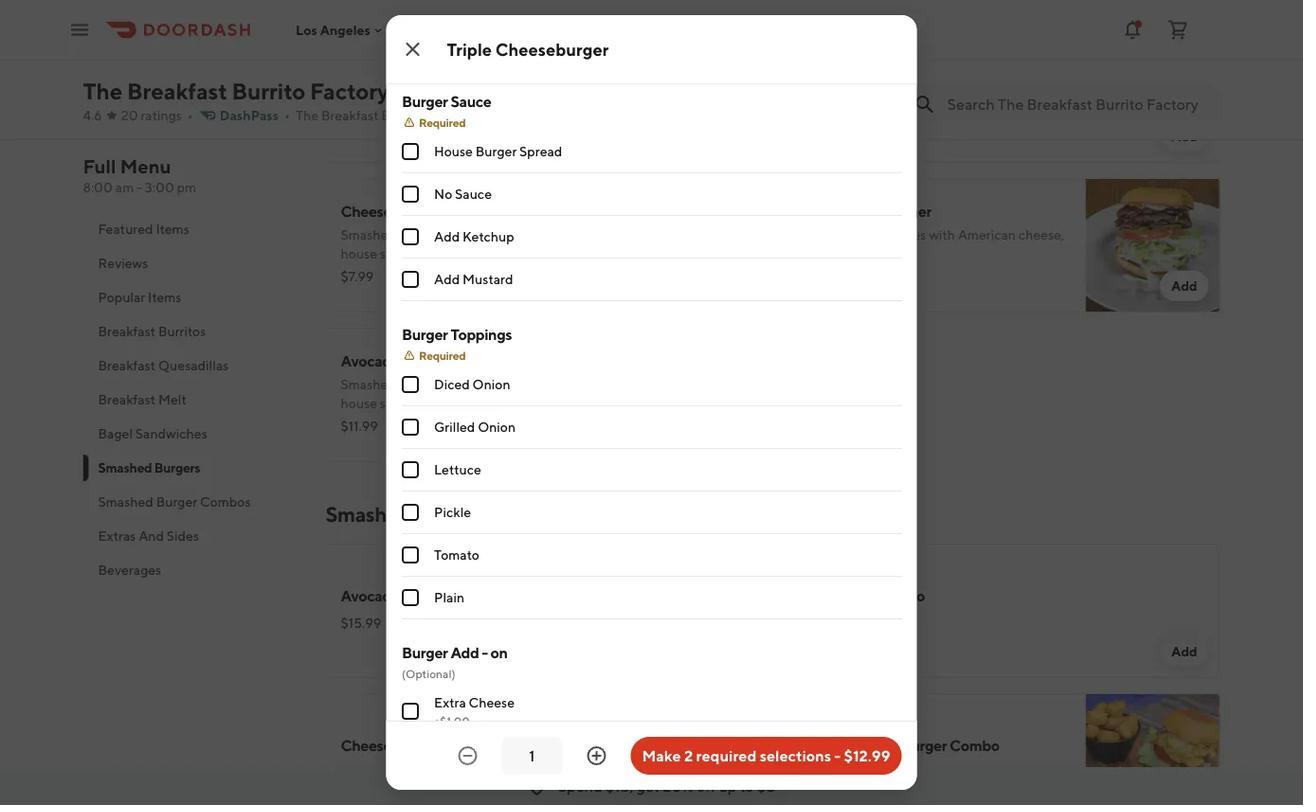 Task type: locate. For each thing, give the bounding box(es) containing it.
1 avocado from the top
[[341, 352, 400, 370]]

- inside the full menu 8:00 am - 3:00 pm
[[136, 180, 142, 195]]

with inside "double cheese burger smashed beef patties with american cheese, house sauce $10.49"
[[474, 77, 500, 93]]

sauce right "no"
[[454, 186, 491, 202]]

triple cheeseburger image
[[1086, 178, 1220, 313]]

smashed burger combos down burgers
[[98, 494, 251, 510]]

1 vertical spatial double
[[796, 737, 845, 755]]

1 vertical spatial required
[[418, 349, 465, 362]]

house inside cheeseburger smashed beef patty with american cheese, house sauce $7.99
[[341, 246, 377, 262]]

bacon for avocado bacon cheeseburger combo
[[402, 587, 445, 605]]

the right dashpass •
[[296, 108, 319, 123]]

0 vertical spatial avocado
[[341, 352, 400, 370]]

burger up house burger spread option at the top of page
[[401, 92, 447, 110]]

combos up extras and sides button
[[200, 494, 251, 510]]

house
[[948, 87, 985, 102], [341, 96, 377, 112], [341, 246, 377, 262], [796, 246, 832, 262], [341, 396, 377, 411]]

1 vertical spatial items
[[148, 290, 181, 305]]

1 vertical spatial -
[[481, 644, 487, 662]]

1 horizontal spatial cheese
[[468, 695, 514, 711]]

featured items
[[98, 221, 189, 237]]

smashed inside avocado bacon cheeseburger smashed beef patties with american cheese, house sauce $11.99
[[341, 377, 396, 392]]

avocado for avocado bacon cheeseburger smashed beef patties with american cheese, house sauce $11.99
[[341, 352, 400, 370]]

1 vertical spatial add button
[[1160, 271, 1209, 301]]

items inside the popular items button
[[148, 290, 181, 305]]

breakfast
[[127, 77, 227, 104], [321, 108, 379, 123], [98, 324, 156, 339], [98, 358, 156, 373], [98, 392, 156, 408]]

items inside featured items button
[[156, 221, 189, 237]]

$14.49
[[796, 765, 836, 781]]

cheese right selections
[[847, 737, 898, 755]]

beef inside triple cheeseburger smashed beef patties with american cheese, house sauce
[[854, 227, 882, 243]]

2 avocado from the top
[[341, 587, 400, 605]]

breakfast inside breakfast melt button
[[98, 392, 156, 408]]

required inside burger toppings group
[[418, 349, 465, 362]]

double cheese burger combo image
[[1086, 694, 1220, 806]]

breakfast melt button
[[83, 383, 303, 417]]

items up the reviews button
[[156, 221, 189, 237]]

• right the dashpass
[[284, 108, 290, 123]]

1 vertical spatial burrito
[[381, 108, 423, 123]]

2 horizontal spatial -
[[834, 747, 841, 765]]

triple for triple cheeseburger smashed beef patties with american cheese, house sauce
[[796, 202, 833, 220]]

double cheese burger image
[[631, 28, 765, 163]]

2 vertical spatial -
[[834, 747, 841, 765]]

$11.99 down "cheeseburger combo"
[[341, 765, 378, 781]]

0 vertical spatial $11.99
[[341, 418, 378, 434]]

cheeseburger inside cheeseburger smashed beef patty with american cheese, house sauce $7.99
[[341, 202, 436, 220]]

1 required from the top
[[418, 116, 465, 129]]

breakfast burritos button
[[83, 315, 303, 349]]

3 add button from the top
[[1160, 637, 1209, 667]]

items
[[156, 221, 189, 237], [148, 290, 181, 305]]

Tomato checkbox
[[401, 547, 418, 564]]

0 horizontal spatial •
[[188, 108, 193, 123]]

1 vertical spatial patties
[[885, 227, 926, 243]]

$11.99
[[341, 418, 378, 434], [341, 765, 378, 781]]

1 vertical spatial avocado
[[341, 587, 400, 605]]

1 vertical spatial the
[[296, 108, 319, 123]]

1 horizontal spatial burrito
[[381, 108, 423, 123]]

2 horizontal spatial cheese
[[847, 737, 898, 755]]

1 $11.99 from the top
[[341, 418, 378, 434]]

smashed
[[341, 77, 396, 93], [796, 87, 851, 102], [341, 227, 396, 243], [796, 227, 851, 243], [341, 377, 396, 392], [98, 460, 152, 476], [98, 494, 153, 510], [326, 502, 410, 527]]

1 horizontal spatial patty
[[885, 87, 916, 102]]

- inside 'button'
[[834, 747, 841, 765]]

smashed burger combos up tomato
[[326, 502, 558, 527]]

burger down burgers
[[156, 494, 197, 510]]

combos right pickle
[[481, 502, 558, 527]]

0 vertical spatial onion
[[472, 377, 510, 392]]

cheese
[[393, 53, 443, 71], [468, 695, 514, 711], [847, 737, 898, 755]]

double up "$14.49"
[[796, 737, 845, 755]]

1 horizontal spatial -
[[481, 644, 487, 662]]

with inside cheeseburger smashed beef patty with american cheese, house sauce $7.99
[[464, 227, 491, 243]]

0 vertical spatial sauce
[[450, 92, 491, 110]]

patty
[[885, 87, 916, 102], [430, 227, 462, 243]]

beverages button
[[83, 553, 303, 588]]

0 horizontal spatial cheese
[[393, 53, 443, 71]]

patties
[[430, 77, 471, 93], [885, 227, 926, 243], [430, 377, 471, 392]]

avocado up $15.99 on the bottom left of page
[[341, 587, 400, 605]]

popular items button
[[83, 281, 303, 315]]

add
[[1171, 128, 1197, 144], [434, 229, 459, 245], [434, 272, 459, 287], [1171, 278, 1197, 294], [450, 644, 479, 662], [1171, 644, 1197, 660]]

1 vertical spatial patty
[[430, 227, 462, 243]]

- for make
[[834, 747, 841, 765]]

breakfast down popular
[[98, 324, 156, 339]]

burger inside "double cheese burger smashed beef patties with american cheese, house sauce $10.49"
[[446, 53, 492, 71]]

2 required from the top
[[418, 349, 465, 362]]

• right "ratings"
[[188, 108, 193, 123]]

burgers
[[154, 460, 200, 476]]

burrito for the breakfast burrito factory
[[232, 77, 305, 104]]

add button for avocado bacon cheeseburger combo
[[1160, 637, 1209, 667]]

patties inside "double cheese burger smashed beef patties with american cheese, house sauce $10.49"
[[430, 77, 471, 93]]

breakfast for burritos
[[98, 324, 156, 339]]

cheese, inside triple cheeseburger smashed beef patties with american cheese, house sauce
[[1019, 227, 1064, 243]]

triple
[[447, 39, 492, 59], [796, 202, 833, 220]]

0 horizontal spatial -
[[136, 180, 142, 195]]

smashed burgers
[[98, 460, 200, 476]]

breakfast inside breakfast burritos button
[[98, 324, 156, 339]]

0 vertical spatial required
[[418, 116, 465, 129]]

0 vertical spatial -
[[136, 180, 142, 195]]

cheeseburger combo image
[[631, 694, 765, 806]]

house
[[434, 144, 472, 159]]

burger up (optional)
[[401, 644, 447, 662]]

add button for double cheese burger
[[1160, 121, 1209, 152]]

breakfast inside button
[[98, 358, 156, 373]]

triple inside triple cheeseburger smashed beef patties with american cheese, house sauce
[[796, 202, 833, 220]]

1 add button from the top
[[1160, 121, 1209, 152]]

sauce inside cheeseburger smashed beef patty with american cheese, house sauce $7.99
[[380, 246, 415, 262]]

bacon down tomato 'option'
[[402, 587, 445, 605]]

combo
[[546, 587, 596, 605], [875, 587, 925, 605], [439, 737, 489, 755], [950, 737, 1000, 755]]

1 vertical spatial triple
[[796, 202, 833, 220]]

0 vertical spatial add button
[[1160, 121, 1209, 152]]

avocado inside avocado bacon cheeseburger smashed beef patties with american cheese, house sauce $11.99
[[341, 352, 400, 370]]

hamburger combo
[[796, 587, 925, 605]]

the up the 4.6
[[83, 77, 122, 104]]

onion right diced
[[472, 377, 510, 392]]

add ketchup
[[434, 229, 514, 245]]

1 horizontal spatial the
[[296, 108, 319, 123]]

- for full
[[136, 180, 142, 195]]

1 • from the left
[[188, 108, 193, 123]]

sauce left 1.4
[[450, 92, 491, 110]]

0 vertical spatial patties
[[430, 77, 471, 93]]

mustard
[[462, 272, 513, 287]]

2 horizontal spatial •
[[479, 108, 484, 123]]

avocado
[[341, 352, 400, 370], [341, 587, 400, 605]]

los
[[296, 22, 317, 38]]

required down burger toppings
[[418, 349, 465, 362]]

burger add - on (optional)
[[401, 644, 507, 680]]

decrease quantity by 1 image
[[456, 745, 479, 768]]

0 vertical spatial triple
[[447, 39, 492, 59]]

onion
[[472, 377, 510, 392], [477, 419, 515, 435]]

0 horizontal spatial factory
[[310, 77, 389, 104]]

cheese right extra
[[468, 695, 514, 711]]

Diced Onion checkbox
[[401, 376, 418, 393]]

1 vertical spatial sauce
[[454, 186, 491, 202]]

dashpass
[[220, 108, 279, 123]]

Add Ketchup checkbox
[[401, 228, 418, 245]]

No Sauce checkbox
[[401, 186, 418, 203]]

featured items button
[[83, 212, 303, 246]]

$5
[[757, 778, 776, 796]]

bacon inside avocado bacon cheeseburger smashed beef patties with american cheese, house sauce $11.99
[[402, 352, 445, 370]]

sandwiches
[[135, 426, 207, 442]]

spend
[[558, 778, 602, 796]]

onion for diced onion
[[472, 377, 510, 392]]

breakfast up bagel
[[98, 392, 156, 408]]

bacon for avocado bacon cheeseburger smashed beef patties with american cheese, house sauce $11.99
[[402, 352, 445, 370]]

avocado bacon cheeseburger image
[[631, 328, 765, 462]]

make 2 required selections - $12.99 button
[[631, 737, 902, 775]]

•
[[188, 108, 193, 123], [284, 108, 290, 123], [479, 108, 484, 123]]

grilled onion
[[434, 419, 515, 435]]

2 add button from the top
[[1160, 271, 1209, 301]]

$11.99 left grilled onion checkbox
[[341, 418, 378, 434]]

burger down 1.4
[[475, 144, 516, 159]]

0 vertical spatial the
[[83, 77, 122, 104]]

1 vertical spatial onion
[[477, 419, 515, 435]]

smashed beef patty with house sauce
[[796, 87, 1022, 102]]

cheeseburger inside dialog
[[495, 39, 609, 59]]

burger toppings
[[401, 326, 511, 344]]

menu
[[120, 155, 171, 178]]

0 horizontal spatial burrito
[[232, 77, 305, 104]]

0 vertical spatial double
[[341, 53, 390, 71]]

burger up tomato
[[414, 502, 477, 527]]

burger up the diced onion option
[[401, 326, 447, 344]]

breakfast melt
[[98, 392, 186, 408]]

cheese for double cheese burger smashed beef patties with american cheese, house sauce $10.49
[[393, 53, 443, 71]]

required for toppings
[[418, 349, 465, 362]]

cheeseburger
[[495, 39, 609, 59], [341, 202, 436, 220], [836, 202, 931, 220], [447, 352, 543, 370], [447, 587, 543, 605], [341, 737, 436, 755]]

0 horizontal spatial double
[[341, 53, 390, 71]]

None checkbox
[[401, 703, 418, 720]]

$15.99
[[341, 616, 381, 631]]

2 $11.99 from the top
[[341, 765, 378, 781]]

double
[[341, 53, 390, 71], [796, 737, 845, 755]]

0 horizontal spatial the
[[83, 77, 122, 104]]

and
[[138, 528, 164, 544]]

sides
[[167, 528, 199, 544]]

the for the breakfast burrito factory
[[83, 77, 122, 104]]

cheese up burger sauce
[[393, 53, 443, 71]]

1 horizontal spatial triple
[[796, 202, 833, 220]]

cheese inside "double cheese burger smashed beef patties with american cheese, house sauce $10.49"
[[393, 53, 443, 71]]

double down angeles
[[341, 53, 390, 71]]

1 horizontal spatial double
[[796, 737, 845, 755]]

extra cheese +$1.00
[[434, 695, 514, 728]]

burger sauce group
[[401, 91, 902, 301]]

the for the breakfast burrito factory • 1.4 mi
[[296, 108, 319, 123]]

close triple cheeseburger image
[[401, 38, 424, 61]]

0 horizontal spatial patty
[[430, 227, 462, 243]]

0 vertical spatial items
[[156, 221, 189, 237]]

sauce inside avocado bacon cheeseburger smashed beef patties with american cheese, house sauce $11.99
[[380, 396, 415, 411]]

0 vertical spatial cheese
[[393, 53, 443, 71]]

1 horizontal spatial •
[[284, 108, 290, 123]]

smashed burger combos inside button
[[98, 494, 251, 510]]

combos
[[200, 494, 251, 510], [481, 502, 558, 527]]

bacon up the diced onion option
[[402, 352, 445, 370]]

to
[[740, 778, 754, 796]]

double inside "double cheese burger smashed beef patties with american cheese, house sauce $10.49"
[[341, 53, 390, 71]]

cheese inside extra cheese +$1.00
[[468, 695, 514, 711]]

0 horizontal spatial smashed burger combos
[[98, 494, 251, 510]]

1 vertical spatial factory
[[426, 108, 471, 123]]

burrito up house burger spread option at the top of page
[[381, 108, 423, 123]]

add button
[[1160, 121, 1209, 152], [1160, 271, 1209, 301], [1160, 637, 1209, 667]]

pickle
[[434, 505, 471, 520]]

american inside "double cheese burger smashed beef patties with american cheese, house sauce $10.49"
[[503, 77, 561, 93]]

- left on
[[481, 644, 487, 662]]

factory
[[310, 77, 389, 104], [426, 108, 471, 123]]

2 vertical spatial patties
[[430, 377, 471, 392]]

• left 1.4
[[479, 108, 484, 123]]

cheeseburger image
[[631, 178, 765, 313]]

1 bacon from the top
[[402, 352, 445, 370]]

1 vertical spatial cheese
[[468, 695, 514, 711]]

factory up house
[[426, 108, 471, 123]]

house inside triple cheeseburger smashed beef patties with american cheese, house sauce
[[796, 246, 832, 262]]

avocado down $7.99
[[341, 352, 400, 370]]

items up breakfast burritos
[[148, 290, 181, 305]]

required down burger sauce
[[418, 116, 465, 129]]

- right am
[[136, 180, 142, 195]]

- left $12.99
[[834, 747, 841, 765]]

factory for the breakfast burrito factory • 1.4 mi
[[426, 108, 471, 123]]

0 vertical spatial burrito
[[232, 77, 305, 104]]

$10.49
[[341, 119, 382, 135]]

triple inside dialog
[[447, 39, 492, 59]]

onion right grilled
[[477, 419, 515, 435]]

burger up burger sauce
[[446, 53, 492, 71]]

0 vertical spatial bacon
[[402, 352, 445, 370]]

2 bacon from the top
[[402, 587, 445, 605]]

breakfast up breakfast melt
[[98, 358, 156, 373]]

sauce
[[450, 92, 491, 110], [454, 186, 491, 202]]

Grilled Onion checkbox
[[401, 419, 418, 436]]

burrito up dashpass •
[[232, 77, 305, 104]]

Item Search search field
[[947, 94, 1205, 115]]

the
[[83, 77, 122, 104], [296, 108, 319, 123]]

cheese,
[[564, 77, 610, 93], [554, 227, 600, 243], [1019, 227, 1064, 243], [564, 377, 610, 392]]

2 vertical spatial add button
[[1160, 637, 1209, 667]]

1 vertical spatial $11.99
[[341, 765, 378, 781]]

factory up $10.49
[[310, 77, 389, 104]]

0 horizontal spatial combos
[[200, 494, 251, 510]]

breakfast quesadillas button
[[83, 349, 303, 383]]

2 vertical spatial cheese
[[847, 737, 898, 755]]

-
[[136, 180, 142, 195], [481, 644, 487, 662], [834, 747, 841, 765]]

0 vertical spatial factory
[[310, 77, 389, 104]]

required inside burger sauce group
[[418, 116, 465, 129]]

1 horizontal spatial factory
[[426, 108, 471, 123]]

4.6
[[83, 108, 102, 123]]

make
[[642, 747, 681, 765]]

extras and sides button
[[83, 519, 303, 553]]

extras
[[98, 528, 136, 544]]

patties inside avocado bacon cheeseburger smashed beef patties with american cheese, house sauce $11.99
[[430, 377, 471, 392]]

notification bell image
[[1121, 18, 1144, 41]]

0 horizontal spatial triple
[[447, 39, 492, 59]]

8:00
[[83, 180, 113, 195]]

20
[[121, 108, 138, 123]]

cheese, inside avocado bacon cheeseburger smashed beef patties with american cheese, house sauce $11.99
[[564, 377, 610, 392]]

double for double cheese burger smashed beef patties with american cheese, house sauce $10.49
[[341, 53, 390, 71]]

1 vertical spatial bacon
[[402, 587, 445, 605]]

the breakfast burrito factory
[[83, 77, 389, 104]]



Task type: describe. For each thing, give the bounding box(es) containing it.
breakfast for quesadillas
[[98, 358, 156, 373]]

avocado for avocado bacon cheeseburger combo
[[341, 587, 400, 605]]

breakfast quesadillas
[[98, 358, 229, 373]]

+$1.00
[[434, 715, 469, 728]]

3 • from the left
[[479, 108, 484, 123]]

cheeseburger combo
[[341, 737, 489, 755]]

up
[[719, 778, 737, 796]]

sauce for no sauce
[[454, 186, 491, 202]]

ketchup
[[462, 229, 514, 245]]

Add Mustard checkbox
[[401, 271, 418, 288]]

triple for triple cheeseburger
[[447, 39, 492, 59]]

0 vertical spatial patty
[[885, 87, 916, 102]]

pm
[[177, 180, 196, 195]]

beef inside cheeseburger smashed beef patty with american cheese, house sauce $7.99
[[399, 227, 427, 243]]

burger right $12.99
[[901, 737, 947, 755]]

full menu 8:00 am - 3:00 pm
[[83, 155, 196, 195]]

$12.99
[[844, 747, 890, 765]]

breakfast down angeles
[[321, 108, 379, 123]]

add inside burger add - on (optional)
[[450, 644, 479, 662]]

full
[[83, 155, 116, 178]]

dashpass •
[[220, 108, 290, 123]]

popular items
[[98, 290, 181, 305]]

burger inside button
[[156, 494, 197, 510]]

cheese, inside cheeseburger smashed beef patty with american cheese, house sauce $7.99
[[554, 227, 600, 243]]

spend $15, get 20% off up to $5
[[558, 778, 776, 796]]

Pickle checkbox
[[401, 504, 418, 521]]

popular
[[98, 290, 145, 305]]

reviews
[[98, 255, 148, 271]]

lettuce
[[434, 462, 481, 478]]

get
[[636, 778, 660, 796]]

burger toppings group
[[401, 324, 902, 620]]

burger sauce
[[401, 92, 491, 110]]

1 horizontal spatial smashed burger combos
[[326, 502, 558, 527]]

extra
[[434, 695, 466, 711]]

House Burger Spread checkbox
[[401, 143, 418, 160]]

- inside burger add - on (optional)
[[481, 644, 487, 662]]

smashed inside cheeseburger smashed beef patty with american cheese, house sauce $7.99
[[341, 227, 396, 243]]

20 ratings •
[[121, 108, 193, 123]]

american inside cheeseburger smashed beef patty with american cheese, house sauce $7.99
[[493, 227, 551, 243]]

items for featured items
[[156, 221, 189, 237]]

smashed inside "double cheese burger smashed beef patties with american cheese, house sauce $10.49"
[[341, 77, 396, 93]]

double cheese burger smashed beef patties with american cheese, house sauce $10.49
[[341, 53, 610, 135]]

grilled
[[434, 419, 475, 435]]

cheese for extra cheese +$1.00
[[468, 695, 514, 711]]

toppings
[[450, 326, 511, 344]]

cheese, inside "double cheese burger smashed beef patties with american cheese, house sauce $10.49"
[[564, 77, 610, 93]]

smashed inside triple cheeseburger smashed beef patties with american cheese, house sauce
[[796, 227, 851, 243]]

Lettuce checkbox
[[401, 462, 418, 479]]

open menu image
[[68, 18, 91, 41]]

melt
[[158, 392, 186, 408]]

sauce inside "double cheese burger smashed beef patties with american cheese, house sauce $10.49"
[[380, 96, 415, 112]]

burrito for the breakfast burrito factory • 1.4 mi
[[381, 108, 423, 123]]

breakfast for melt
[[98, 392, 156, 408]]

breakfast up "ratings"
[[127, 77, 227, 104]]

2
[[684, 747, 693, 765]]

plain
[[434, 590, 464, 606]]

diced onion
[[434, 377, 510, 392]]

beef inside "double cheese burger smashed beef patties with american cheese, house sauce $10.49"
[[399, 77, 427, 93]]

cheeseburger inside triple cheeseburger smashed beef patties with american cheese, house sauce
[[836, 202, 931, 220]]

beef inside avocado bacon cheeseburger smashed beef patties with american cheese, house sauce $11.99
[[399, 377, 427, 392]]

ratings
[[141, 108, 182, 123]]

no
[[434, 186, 452, 202]]

items for popular items
[[148, 290, 181, 305]]

extras and sides
[[98, 528, 199, 544]]

sauce for burger sauce
[[450, 92, 491, 110]]

factory for the breakfast burrito factory
[[310, 77, 389, 104]]

Plain checkbox
[[401, 589, 418, 607]]

avocado bacon cheeseburger smashed beef patties with american cheese, house sauce $11.99
[[341, 352, 610, 434]]

on
[[490, 644, 507, 662]]

los angeles button
[[296, 22, 386, 38]]

sauce inside triple cheeseburger smashed beef patties with american cheese, house sauce
[[835, 246, 870, 262]]

$7.99
[[341, 269, 374, 284]]

$10.99
[[796, 616, 837, 631]]

1.4
[[492, 108, 508, 123]]

am
[[115, 180, 134, 195]]

reviews button
[[83, 246, 303, 281]]

burger add - on group
[[401, 643, 902, 806]]

patty inside cheeseburger smashed beef patty with american cheese, house sauce $7.99
[[430, 227, 462, 243]]

combos inside button
[[200, 494, 251, 510]]

spread
[[519, 144, 562, 159]]

bagel sandwiches button
[[83, 417, 303, 451]]

house inside avocado bacon cheeseburger smashed beef patties with american cheese, house sauce $11.99
[[341, 396, 377, 411]]

tomato
[[434, 547, 479, 563]]

triple cheeseburger
[[447, 39, 609, 59]]

double for double cheese burger combo
[[796, 737, 845, 755]]

burger inside burger add - on (optional)
[[401, 644, 447, 662]]

with inside avocado bacon cheeseburger smashed beef patties with american cheese, house sauce $11.99
[[474, 377, 500, 392]]

2 • from the left
[[284, 108, 290, 123]]

required for sauce
[[418, 116, 465, 129]]

onion for grilled onion
[[477, 419, 515, 435]]

selections
[[760, 747, 831, 765]]

cheeseburger inside avocado bacon cheeseburger smashed beef patties with american cheese, house sauce $11.99
[[447, 352, 543, 370]]

off
[[697, 778, 716, 796]]

hamburger
[[796, 587, 872, 605]]

mi
[[511, 108, 526, 123]]

smashed burger combos button
[[83, 485, 303, 519]]

cheeseburger smashed beef patty with american cheese, house sauce $7.99
[[341, 202, 600, 284]]

house burger spread
[[434, 144, 562, 159]]

breakfast burritos
[[98, 324, 206, 339]]

avocado bacon cheeseburger combo image
[[631, 544, 765, 679]]

$15,
[[605, 778, 633, 796]]

house inside "double cheese burger smashed beef patties with american cheese, house sauce $10.49"
[[341, 96, 377, 112]]

patties for cheeseburger
[[430, 377, 471, 392]]

burritos
[[158, 324, 206, 339]]

(optional)
[[401, 667, 455, 680]]

increase quantity by 1 image
[[585, 745, 608, 768]]

bagel sandwiches
[[98, 426, 207, 442]]

bagel
[[98, 426, 133, 442]]

the breakfast burrito factory • 1.4 mi
[[296, 108, 526, 123]]

patties inside triple cheeseburger smashed beef patties with american cheese, house sauce
[[885, 227, 926, 243]]

diced
[[434, 377, 469, 392]]

beverages
[[98, 562, 161, 578]]

3:00
[[145, 180, 174, 195]]

angeles
[[320, 22, 370, 38]]

patties for burger
[[430, 77, 471, 93]]

avocado bacon cheeseburger combo
[[341, 587, 596, 605]]

required
[[696, 747, 757, 765]]

cheese for double cheese burger combo
[[847, 737, 898, 755]]

smashed inside smashed burger combos button
[[98, 494, 153, 510]]

add mustard
[[434, 272, 513, 287]]

featured
[[98, 221, 153, 237]]

no sauce
[[434, 186, 491, 202]]

$11.99 inside avocado bacon cheeseburger smashed beef patties with american cheese, house sauce $11.99
[[341, 418, 378, 434]]

triple cheeseburger smashed beef patties with american cheese, house sauce
[[796, 202, 1064, 262]]

american inside avocado bacon cheeseburger smashed beef patties with american cheese, house sauce $11.99
[[503, 377, 561, 392]]

Current quantity is 1 number field
[[513, 746, 551, 767]]

20%
[[663, 778, 694, 796]]

none checkbox inside burger add - on group
[[401, 703, 418, 720]]

triple cheeseburger dialog
[[386, 0, 917, 806]]

los angeles
[[296, 22, 370, 38]]

american inside triple cheeseburger smashed beef patties with american cheese, house sauce
[[958, 227, 1016, 243]]

double cheese burger combo
[[796, 737, 1000, 755]]

0 items, open order cart image
[[1167, 18, 1189, 41]]

with inside triple cheeseburger smashed beef patties with american cheese, house sauce
[[929, 227, 955, 243]]

1 horizontal spatial combos
[[481, 502, 558, 527]]



Task type: vqa. For each thing, say whether or not it's contained in the screenshot.
Double Cheese Burger Image at the top
yes



